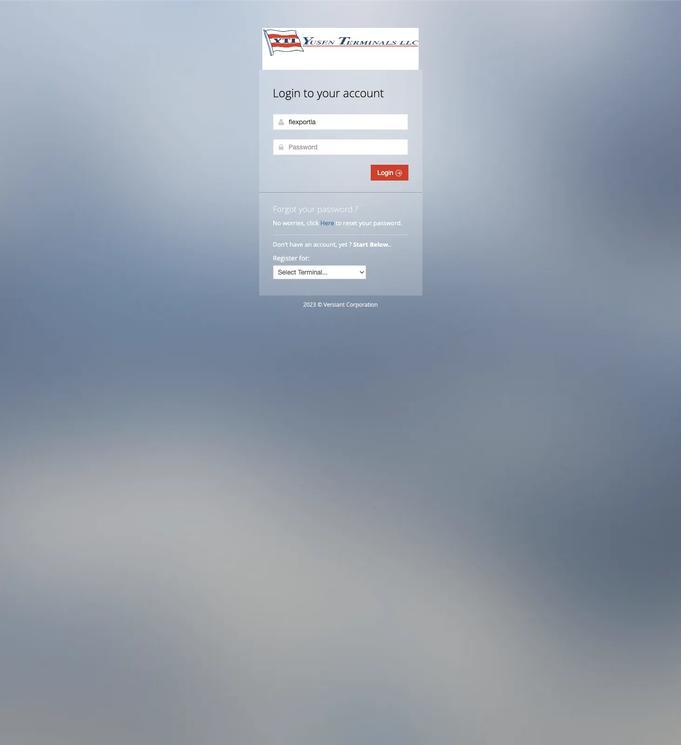 Task type: vqa. For each thing, say whether or not it's contained in the screenshot.
for:
yes



Task type: locate. For each thing, give the bounding box(es) containing it.
don't
[[273, 240, 288, 249]]

.
[[390, 240, 392, 249]]

login to your account
[[273, 85, 384, 101]]

0 vertical spatial your
[[317, 85, 340, 101]]

1 horizontal spatial ?
[[355, 203, 358, 215]]

user image
[[278, 118, 285, 126]]

versiant
[[324, 301, 345, 309]]

?
[[355, 203, 358, 215], [349, 240, 352, 249]]

2 horizontal spatial your
[[359, 219, 372, 227]]

0 horizontal spatial ?
[[349, 240, 352, 249]]

Password password field
[[273, 139, 408, 155]]

? inside forgot your password ? no worries, click here to reset your password.
[[355, 203, 358, 215]]

1 horizontal spatial to
[[336, 219, 342, 227]]

login button
[[371, 165, 408, 181]]

0 horizontal spatial your
[[299, 203, 315, 215]]

2 vertical spatial your
[[359, 219, 372, 227]]

to right here
[[336, 219, 342, 227]]

0 horizontal spatial login
[[273, 85, 301, 101]]

? right yet
[[349, 240, 352, 249]]

your up click
[[299, 203, 315, 215]]

to
[[304, 85, 314, 101], [336, 219, 342, 227]]

your right "reset"
[[359, 219, 372, 227]]

to up the 'username' text box
[[304, 85, 314, 101]]

1 vertical spatial to
[[336, 219, 342, 227]]

0 horizontal spatial to
[[304, 85, 314, 101]]

account,
[[313, 240, 337, 249]]

lock image
[[278, 143, 285, 151]]

? up "reset"
[[355, 203, 358, 215]]

0 vertical spatial login
[[273, 85, 301, 101]]

1 horizontal spatial your
[[317, 85, 340, 101]]

1 horizontal spatial login
[[378, 169, 395, 176]]

for:
[[299, 254, 310, 262]]

click
[[307, 219, 319, 227]]

your
[[317, 85, 340, 101], [299, 203, 315, 215], [359, 219, 372, 227]]

reset
[[343, 219, 358, 227]]

login
[[273, 85, 301, 101], [378, 169, 395, 176]]

have
[[290, 240, 303, 249]]

forgot your password ? no worries, click here to reset your password.
[[273, 203, 402, 227]]

account
[[343, 85, 384, 101]]

1 vertical spatial login
[[378, 169, 395, 176]]

0 vertical spatial to
[[304, 85, 314, 101]]

0 vertical spatial ?
[[355, 203, 358, 215]]

your up the 'username' text box
[[317, 85, 340, 101]]

1 vertical spatial your
[[299, 203, 315, 215]]

1 vertical spatial ?
[[349, 240, 352, 249]]

login inside login button
[[378, 169, 395, 176]]



Task type: describe. For each thing, give the bounding box(es) containing it.
©
[[318, 301, 322, 309]]

below.
[[370, 240, 390, 249]]

worries,
[[283, 219, 305, 227]]

2023 © versiant corporation
[[303, 301, 378, 309]]

an
[[305, 240, 312, 249]]

to inside forgot your password ? no worries, click here to reset your password.
[[336, 219, 342, 227]]

password
[[317, 203, 353, 215]]

Username text field
[[273, 114, 408, 130]]

here link
[[321, 219, 334, 227]]

login for login
[[378, 169, 395, 176]]

don't have an account, yet ? start below. .
[[273, 240, 393, 249]]

no
[[273, 219, 281, 227]]

start
[[353, 240, 368, 249]]

password.
[[374, 219, 402, 227]]

here
[[321, 219, 334, 227]]

swapright image
[[395, 170, 402, 176]]

2023
[[303, 301, 316, 309]]

register for:
[[273, 254, 310, 262]]

register
[[273, 254, 298, 262]]

login for login to your account
[[273, 85, 301, 101]]

yet
[[339, 240, 348, 249]]

forgot
[[273, 203, 297, 215]]

corporation
[[346, 301, 378, 309]]



